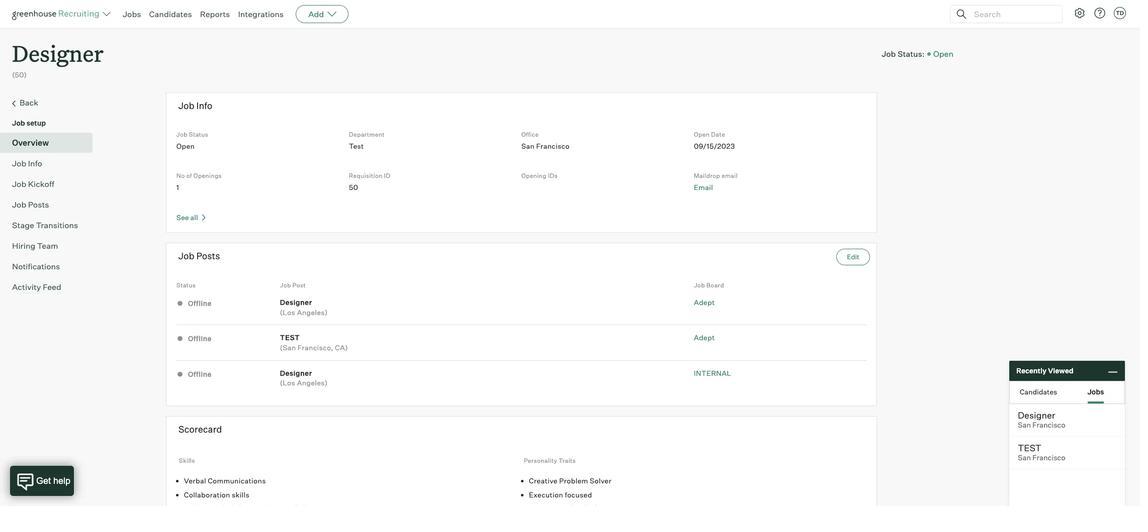 Task type: describe. For each thing, give the bounding box(es) containing it.
job setup
[[12, 119, 46, 127]]

add
[[308, 9, 324, 19]]

ids
[[548, 172, 558, 180]]

department
[[349, 131, 385, 138]]

configure image
[[1074, 7, 1086, 19]]

san for test
[[1018, 454, 1031, 463]]

requisition id
[[349, 172, 390, 180]]

designer inside designer san francisco
[[1018, 410, 1055, 421]]

job status:
[[882, 49, 925, 59]]

office
[[521, 131, 539, 138]]

(50)
[[12, 71, 27, 79]]

see all link
[[176, 213, 206, 222]]

0 vertical spatial jobs
[[123, 9, 141, 19]]

0 vertical spatial job info
[[178, 100, 212, 111]]

0 vertical spatial candidates
[[149, 9, 192, 19]]

test for test (san francisco, ca)
[[280, 334, 300, 342]]

maildrop email
[[694, 172, 738, 180]]

san for designer
[[1018, 421, 1031, 430]]

job up no
[[176, 131, 188, 138]]

creative problem solver
[[529, 477, 612, 485]]

jobs link
[[123, 9, 141, 19]]

job left board
[[694, 281, 705, 289]]

designer link
[[12, 28, 104, 70]]

td
[[1116, 10, 1124, 17]]

job kickoff link
[[12, 178, 89, 190]]

job status
[[176, 131, 208, 138]]

edit link
[[836, 249, 870, 266]]

openings
[[193, 172, 222, 180]]

adept link for designer (los angeles)
[[694, 298, 715, 307]]

hiring team
[[12, 241, 58, 251]]

0 horizontal spatial job posts
[[12, 199, 49, 210]]

stage transitions link
[[12, 219, 89, 231]]

posts inside job posts link
[[28, 199, 49, 210]]

board
[[706, 281, 724, 289]]

reports link
[[200, 9, 230, 19]]

edit
[[847, 253, 859, 261]]

notifications
[[12, 261, 60, 271]]

overview link
[[12, 137, 89, 149]]

id
[[384, 172, 390, 180]]

designer (50)
[[12, 38, 104, 79]]

activity
[[12, 282, 41, 292]]

0 vertical spatial status
[[189, 131, 208, 138]]

tab list containing candidates
[[1010, 382, 1125, 404]]

transitions
[[36, 220, 78, 230]]

job info link
[[12, 157, 89, 169]]

job left setup
[[12, 119, 25, 127]]

1 horizontal spatial info
[[196, 100, 212, 111]]

td button
[[1114, 7, 1126, 19]]

integrations
[[238, 9, 284, 19]]

job kickoff
[[12, 179, 54, 189]]

1
[[176, 183, 179, 192]]

0 horizontal spatial job info
[[12, 158, 42, 168]]

test
[[349, 142, 364, 150]]

focused
[[565, 491, 592, 499]]

candidates link
[[149, 9, 192, 19]]

hiring
[[12, 241, 35, 251]]

offline for internal link
[[186, 370, 212, 378]]

francisco,
[[298, 344, 333, 352]]

add button
[[296, 5, 349, 23]]

designer down (san
[[280, 369, 312, 378]]

job up 'stage' in the top left of the page
[[12, 199, 26, 210]]

1 horizontal spatial posts
[[196, 251, 220, 262]]

designer san francisco
[[1018, 410, 1066, 430]]

status:
[[898, 49, 925, 59]]

date
[[711, 131, 725, 138]]

(san
[[280, 344, 296, 352]]

no of openings
[[176, 172, 222, 180]]

ca)
[[335, 344, 348, 352]]

offline for adept link for test (san francisco, ca)
[[186, 334, 212, 343]]

skills
[[179, 457, 195, 465]]

1 horizontal spatial job posts
[[178, 251, 220, 262]]

problem
[[559, 477, 588, 485]]

team
[[37, 241, 58, 251]]

collaboration skills
[[184, 491, 249, 499]]

test san francisco
[[1018, 443, 1066, 463]]

solver
[[590, 477, 612, 485]]

post
[[292, 281, 306, 289]]

reports
[[200, 9, 230, 19]]

offline for adept link for designer (los angeles)
[[186, 299, 212, 308]]

job left post
[[280, 281, 291, 289]]

opening ids
[[521, 172, 558, 180]]

designer (los angeles) for internal
[[280, 369, 328, 387]]



Task type: locate. For each thing, give the bounding box(es) containing it.
1 horizontal spatial open
[[694, 131, 710, 138]]

0 horizontal spatial test
[[280, 334, 300, 342]]

(los for adept
[[280, 308, 295, 317]]

posts down kickoff
[[28, 199, 49, 210]]

test up (san
[[280, 334, 300, 342]]

verbal
[[184, 477, 206, 485]]

notifications link
[[12, 260, 89, 272]]

2 angeles) from the top
[[297, 379, 328, 387]]

2 offline from the top
[[186, 334, 212, 343]]

open date
[[694, 131, 725, 138]]

test inside test (san francisco, ca)
[[280, 334, 300, 342]]

job posts
[[12, 199, 49, 210], [178, 251, 220, 262]]

test inside test san francisco
[[1018, 443, 1042, 454]]

all
[[190, 213, 198, 222]]

angeles) for internal
[[297, 379, 328, 387]]

francisco inside test san francisco
[[1033, 454, 1066, 463]]

adept for designer (los angeles)
[[694, 298, 715, 307]]

designer down post
[[280, 298, 312, 307]]

tab list
[[1010, 382, 1125, 404]]

designer up test san francisco
[[1018, 410, 1055, 421]]

1 vertical spatial test
[[1018, 443, 1042, 454]]

designer (los angeles) for adept
[[280, 298, 328, 317]]

td button
[[1112, 5, 1128, 21]]

designer (los angeles) down post
[[280, 298, 328, 317]]

2 adept link from the top
[[694, 334, 715, 342]]

francisco for designer
[[1033, 421, 1066, 430]]

traits
[[559, 457, 576, 465]]

1 adept from the top
[[694, 298, 715, 307]]

setup
[[26, 119, 46, 127]]

san down office
[[521, 142, 535, 150]]

2 vertical spatial offline
[[186, 370, 212, 378]]

test (san francisco, ca)
[[280, 334, 348, 352]]

1 vertical spatial jobs
[[1088, 388, 1104, 396]]

1 vertical spatial job info
[[12, 158, 42, 168]]

feed
[[43, 282, 61, 292]]

of
[[186, 172, 192, 180]]

info up job kickoff
[[28, 158, 42, 168]]

jobs
[[123, 9, 141, 19], [1088, 388, 1104, 396]]

adept up internal link
[[694, 334, 715, 342]]

1 offline from the top
[[186, 299, 212, 308]]

stage
[[12, 220, 34, 230]]

designer down greenhouse recruiting image
[[12, 38, 104, 68]]

test down designer san francisco
[[1018, 443, 1042, 454]]

job down "see all"
[[178, 251, 194, 262]]

09/15/2023
[[694, 142, 735, 150]]

1 adept link from the top
[[694, 298, 715, 307]]

recently
[[1016, 367, 1047, 375]]

0 vertical spatial test
[[280, 334, 300, 342]]

stage transitions
[[12, 220, 78, 230]]

0 vertical spatial designer (los angeles)
[[280, 298, 328, 317]]

execution
[[529, 491, 563, 499]]

0 vertical spatial offline
[[186, 299, 212, 308]]

no
[[176, 172, 185, 180]]

activity feed link
[[12, 281, 89, 293]]

email
[[694, 183, 713, 192]]

email
[[722, 172, 738, 180]]

test
[[280, 334, 300, 342], [1018, 443, 1042, 454]]

1 vertical spatial info
[[28, 158, 42, 168]]

job board
[[694, 281, 724, 289]]

angeles)
[[297, 308, 328, 317], [297, 379, 328, 387]]

san up test san francisco
[[1018, 421, 1031, 430]]

personality traits
[[524, 457, 576, 465]]

1 vertical spatial open
[[694, 131, 710, 138]]

job post
[[280, 281, 306, 289]]

1 vertical spatial offline
[[186, 334, 212, 343]]

back link
[[12, 96, 89, 109]]

open
[[933, 49, 954, 59], [694, 131, 710, 138], [176, 142, 195, 150]]

collaboration
[[184, 491, 230, 499]]

0 horizontal spatial posts
[[28, 199, 49, 210]]

angeles) for adept
[[297, 308, 328, 317]]

(los down job post at the left bottom of page
[[280, 308, 295, 317]]

scorecard
[[178, 424, 222, 435]]

candidates inside tab list
[[1020, 388, 1057, 396]]

Search text field
[[972, 7, 1053, 21]]

designer (los angeles) down francisco,
[[280, 369, 328, 387]]

test for test san francisco
[[1018, 443, 1042, 454]]

open left date
[[694, 131, 710, 138]]

job posts down all
[[178, 251, 220, 262]]

1 vertical spatial francisco
[[1033, 421, 1066, 430]]

1 horizontal spatial job info
[[178, 100, 212, 111]]

1 angeles) from the top
[[297, 308, 328, 317]]

francisco down designer san francisco
[[1033, 454, 1066, 463]]

1 vertical spatial (los
[[280, 379, 295, 387]]

0 horizontal spatial info
[[28, 158, 42, 168]]

0 vertical spatial angeles)
[[297, 308, 328, 317]]

2 vertical spatial san
[[1018, 454, 1031, 463]]

job posts down job kickoff
[[12, 199, 49, 210]]

1 vertical spatial adept
[[694, 334, 715, 342]]

maildrop
[[694, 172, 720, 180]]

0 vertical spatial (los
[[280, 308, 295, 317]]

designer
[[12, 38, 104, 68], [280, 298, 312, 307], [280, 369, 312, 378], [1018, 410, 1055, 421]]

2 designer (los angeles) from the top
[[280, 369, 328, 387]]

internal
[[694, 369, 731, 378]]

posts down all
[[196, 251, 220, 262]]

san inside designer san francisco
[[1018, 421, 1031, 430]]

candidates right jobs link
[[149, 9, 192, 19]]

internal link
[[694, 369, 731, 378]]

job left status:
[[882, 49, 896, 59]]

2 vertical spatial francisco
[[1033, 454, 1066, 463]]

skills
[[232, 491, 249, 499]]

1 designer (los angeles) from the top
[[280, 298, 328, 317]]

see all
[[176, 213, 200, 222]]

offline
[[186, 299, 212, 308], [186, 334, 212, 343], [186, 370, 212, 378]]

info up job status
[[196, 100, 212, 111]]

activity feed
[[12, 282, 61, 292]]

1 vertical spatial adept link
[[694, 334, 715, 342]]

0 horizontal spatial jobs
[[123, 9, 141, 19]]

integrations link
[[238, 9, 284, 19]]

0 vertical spatial francisco
[[536, 142, 570, 150]]

1 vertical spatial candidates
[[1020, 388, 1057, 396]]

angeles) down francisco,
[[297, 379, 328, 387]]

3 offline from the top
[[186, 370, 212, 378]]

open right status:
[[933, 49, 954, 59]]

adept down job board
[[694, 298, 715, 307]]

francisco
[[536, 142, 570, 150], [1033, 421, 1066, 430], [1033, 454, 1066, 463]]

0 vertical spatial job posts
[[12, 199, 49, 210]]

designer (los angeles)
[[280, 298, 328, 317], [280, 369, 328, 387]]

francisco down office
[[536, 142, 570, 150]]

greenhouse recruiting image
[[12, 8, 103, 20]]

francisco up test san francisco
[[1033, 421, 1066, 430]]

1 vertical spatial designer (los angeles)
[[280, 369, 328, 387]]

0 horizontal spatial candidates
[[149, 9, 192, 19]]

1 horizontal spatial candidates
[[1020, 388, 1057, 396]]

0 vertical spatial open
[[933, 49, 954, 59]]

(los down (san
[[280, 379, 295, 387]]

verbal communications
[[184, 477, 266, 485]]

adept link up internal link
[[694, 334, 715, 342]]

email link
[[694, 183, 713, 192]]

candidates down recently viewed
[[1020, 388, 1057, 396]]

1 vertical spatial san
[[1018, 421, 1031, 430]]

job info down overview
[[12, 158, 42, 168]]

2 horizontal spatial open
[[933, 49, 954, 59]]

posts
[[28, 199, 49, 210], [196, 251, 220, 262]]

francisco for test
[[1033, 454, 1066, 463]]

1 vertical spatial posts
[[196, 251, 220, 262]]

personality
[[524, 457, 557, 465]]

1 horizontal spatial test
[[1018, 443, 1042, 454]]

job left kickoff
[[12, 179, 26, 189]]

2 adept from the top
[[694, 334, 715, 342]]

creative
[[529, 477, 558, 485]]

back
[[20, 97, 38, 107]]

adept link down job board
[[694, 298, 715, 307]]

recently viewed
[[1016, 367, 1074, 375]]

san down designer san francisco
[[1018, 454, 1031, 463]]

see
[[176, 213, 189, 222]]

job posts link
[[12, 198, 89, 211]]

1 vertical spatial status
[[176, 281, 196, 289]]

job up job status
[[178, 100, 194, 111]]

50
[[349, 183, 358, 192]]

0 vertical spatial adept
[[694, 298, 715, 307]]

requisition
[[349, 172, 383, 180]]

1 vertical spatial angeles)
[[297, 379, 328, 387]]

adept
[[694, 298, 715, 307], [694, 334, 715, 342]]

job
[[882, 49, 896, 59], [178, 100, 194, 111], [12, 119, 25, 127], [176, 131, 188, 138], [12, 158, 26, 168], [12, 179, 26, 189], [12, 199, 26, 210], [178, 251, 194, 262], [280, 281, 291, 289], [694, 281, 705, 289]]

job info up job status
[[178, 100, 212, 111]]

adept link
[[694, 298, 715, 307], [694, 334, 715, 342]]

0 vertical spatial info
[[196, 100, 212, 111]]

opening
[[521, 172, 547, 180]]

execution focused
[[529, 491, 592, 499]]

adept link for test (san francisco, ca)
[[694, 334, 715, 342]]

angeles) down post
[[297, 308, 328, 317]]

open down job status
[[176, 142, 195, 150]]

2 vertical spatial open
[[176, 142, 195, 150]]

overview
[[12, 138, 49, 148]]

1 vertical spatial job posts
[[178, 251, 220, 262]]

1 (los from the top
[[280, 308, 295, 317]]

job down overview
[[12, 158, 26, 168]]

san inside test san francisco
[[1018, 454, 1031, 463]]

viewed
[[1048, 367, 1074, 375]]

0 horizontal spatial open
[[176, 142, 195, 150]]

0 vertical spatial adept link
[[694, 298, 715, 307]]

kickoff
[[28, 179, 54, 189]]

adept for test (san francisco, ca)
[[694, 334, 715, 342]]

francisco inside designer san francisco
[[1033, 421, 1066, 430]]

0 vertical spatial san
[[521, 142, 535, 150]]

hiring team link
[[12, 240, 89, 252]]

(los for internal
[[280, 379, 295, 387]]

2 (los from the top
[[280, 379, 295, 387]]

1 horizontal spatial jobs
[[1088, 388, 1104, 396]]

san francisco
[[521, 142, 570, 150]]

0 vertical spatial posts
[[28, 199, 49, 210]]



Task type: vqa. For each thing, say whether or not it's contained in the screenshot.
you
no



